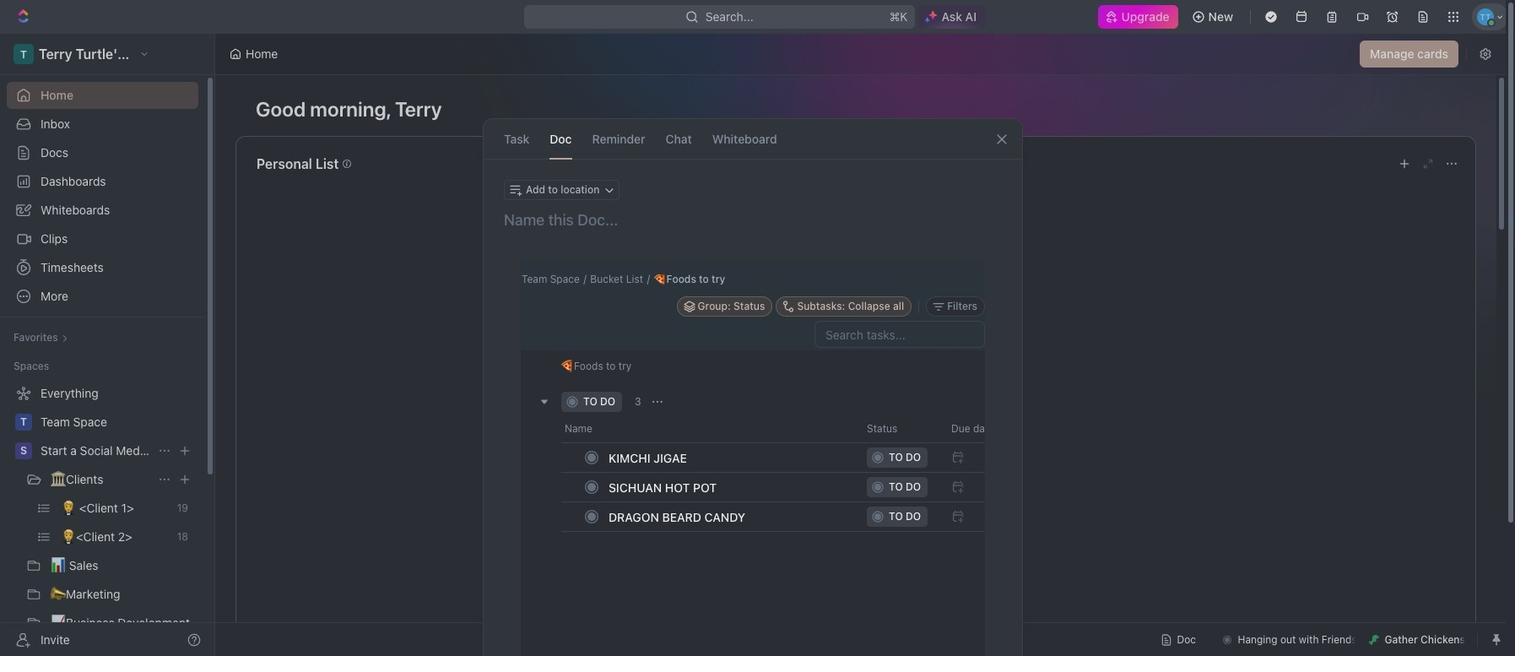 Task type: vqa. For each thing, say whether or not it's contained in the screenshot.
Search tasks... text box
yes



Task type: locate. For each thing, give the bounding box(es) containing it.
dialog
[[483, 118, 1024, 656]]

sidebar navigation
[[0, 34, 215, 656]]

drumstick bite image
[[1370, 635, 1380, 645]]

Name this Doc... field
[[484, 210, 1023, 231]]

Search tasks... text field
[[816, 322, 985, 347]]

tree
[[7, 380, 198, 656]]

tree inside the sidebar navigation
[[7, 380, 198, 656]]



Task type: describe. For each thing, give the bounding box(es) containing it.
start a social media marketing agency, , element
[[15, 443, 32, 459]]



